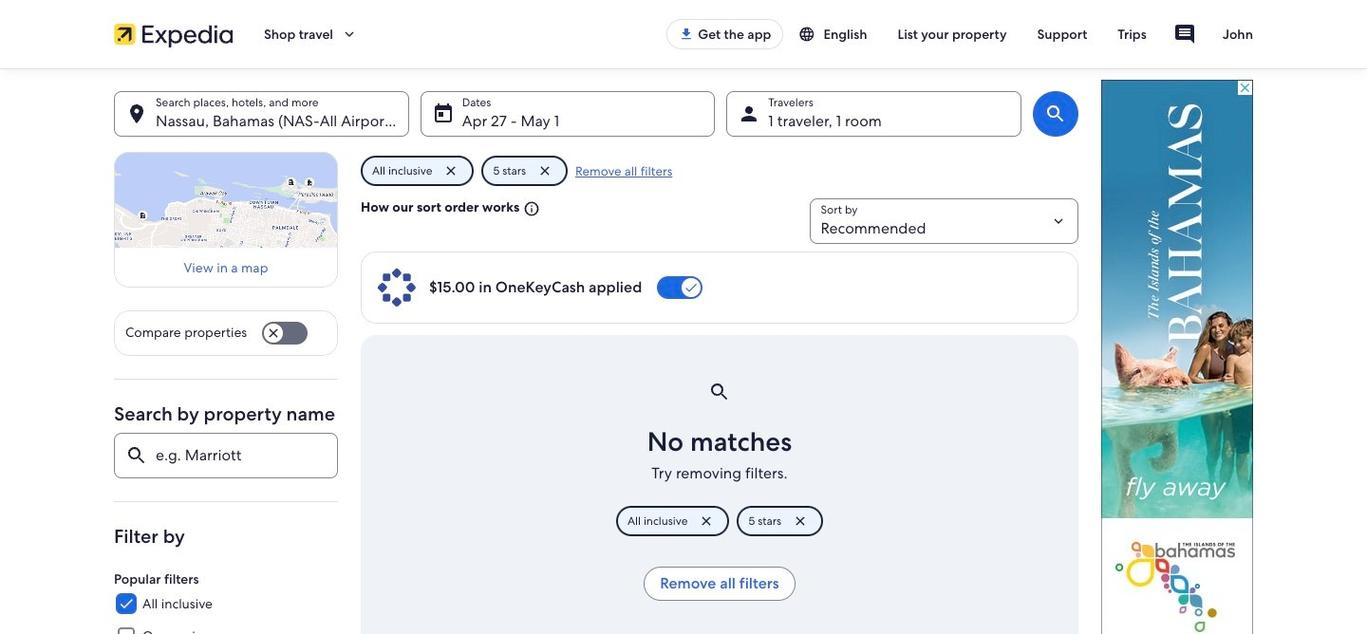 Task type: describe. For each thing, give the bounding box(es) containing it.
one key blue tier image
[[376, 267, 418, 309]]

download the app button image
[[679, 27, 694, 42]]

expedia logo image
[[114, 21, 234, 47]]

0 vertical spatial small image
[[799, 26, 824, 43]]

0 horizontal spatial small image
[[520, 200, 541, 217]]



Task type: locate. For each thing, give the bounding box(es) containing it.
small image
[[799, 26, 824, 43], [520, 200, 541, 217]]

static map image image
[[114, 152, 338, 248]]

1 horizontal spatial small image
[[799, 26, 824, 43]]

trailing image
[[341, 26, 358, 43]]

communication center icon image
[[1173, 23, 1196, 46]]

1 vertical spatial small image
[[520, 200, 541, 217]]

search image
[[1044, 103, 1067, 125]]



Task type: vqa. For each thing, say whether or not it's contained in the screenshot.
small image
yes



